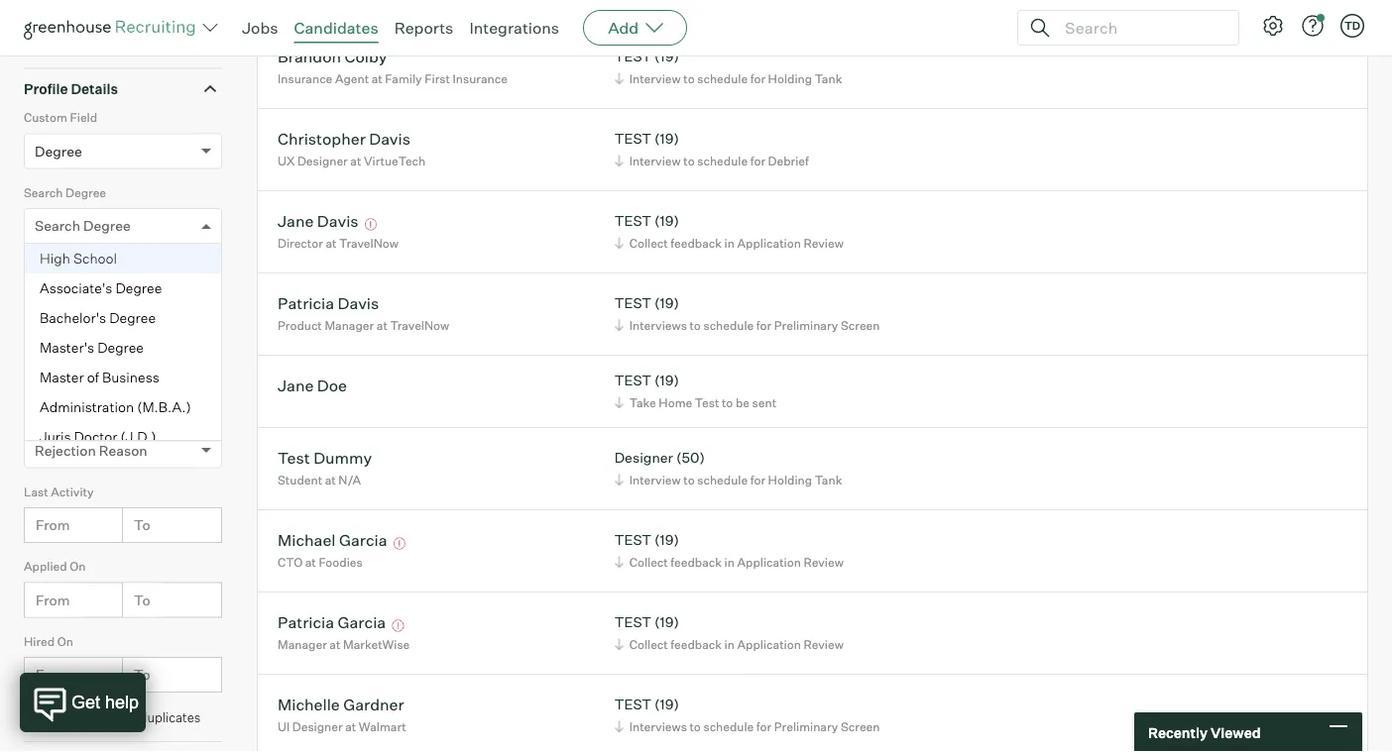 Task type: locate. For each thing, give the bounding box(es) containing it.
degree down degree option
[[65, 185, 106, 200]]

td button
[[1337, 10, 1369, 42]]

2 vertical spatial test (19) collect feedback in application review
[[615, 614, 844, 652]]

holding inside designer (50) interview to schedule for holding tank
[[768, 473, 812, 488]]

1 collect feedback in application review link from the top
[[612, 234, 849, 253]]

degree inside associate's degree option
[[115, 280, 162, 297]]

tank inside the test (19) interview to schedule for holding tank
[[815, 71, 842, 86]]

designer down christopher
[[297, 153, 348, 168]]

on right applied at the bottom of page
[[70, 560, 86, 574]]

2 insurance from the left
[[453, 71, 508, 86]]

degree inside bachelor's degree option
[[109, 310, 156, 327]]

interview to schedule for debrief link
[[612, 151, 814, 170]]

test up student
[[278, 448, 310, 468]]

garcia
[[339, 530, 387, 550], [338, 613, 386, 632]]

test inside the test (19) interview to schedule for holding tank
[[615, 48, 652, 65]]

search degree
[[24, 185, 106, 200], [35, 217, 131, 235]]

0 vertical spatial davis
[[369, 129, 411, 148]]

2 feedback from the top
[[671, 555, 722, 570]]

student
[[278, 473, 322, 488]]

davis down director at travelnow
[[338, 293, 379, 313]]

2 vertical spatial collect feedback in application review link
[[612, 635, 849, 654]]

review
[[804, 236, 844, 251], [804, 555, 844, 570], [804, 637, 844, 652]]

patricia inside "patricia garcia" link
[[278, 613, 334, 632]]

integrations
[[469, 18, 559, 38]]

greenhouse recruiting image
[[24, 16, 202, 40]]

0 vertical spatial application
[[737, 236, 801, 251]]

0 vertical spatial rejection
[[24, 410, 76, 425]]

jane left doe
[[278, 376, 314, 395]]

holding down sent
[[768, 473, 812, 488]]

patricia up the 'product'
[[278, 293, 334, 313]]

0 vertical spatial from
[[36, 517, 70, 534]]

manager at marketwise
[[278, 637, 410, 652]]

1 to from the top
[[134, 517, 150, 534]]

2 vertical spatial davis
[[338, 293, 379, 313]]

1 vertical spatial feedback
[[671, 555, 722, 570]]

holding up debrief
[[768, 71, 812, 86]]

1 vertical spatial reason
[[99, 442, 147, 459]]

1 application from the top
[[737, 236, 801, 251]]

2 jane from the top
[[278, 376, 314, 395]]

interview
[[629, 71, 681, 86], [629, 153, 681, 168], [629, 473, 681, 488]]

2 vertical spatial designer
[[292, 720, 343, 735]]

test right "home"
[[695, 395, 719, 410]]

in for patricia garcia
[[725, 637, 735, 652]]

patricia
[[278, 293, 334, 313], [278, 613, 334, 632]]

4 test from the top
[[615, 295, 652, 312]]

insurance right first
[[453, 71, 508, 86]]

garcia up foodies
[[339, 530, 387, 550]]

jane for jane doe
[[278, 376, 314, 395]]

3 from from the top
[[36, 667, 70, 684]]

1 vertical spatial holding
[[768, 473, 812, 488]]

interviews to schedule for preliminary screen link
[[612, 316, 885, 335], [612, 718, 885, 737]]

feedback for patricia garcia
[[671, 637, 722, 652]]

davis up virtuetech
[[369, 129, 411, 148]]

1 interviews to schedule for preliminary screen link from the top
[[612, 316, 885, 335]]

3 review from the top
[[804, 637, 844, 652]]

degree down bachelor's degree option
[[97, 339, 144, 357]]

first
[[425, 71, 450, 86]]

davis inside patricia davis product manager at travelnow
[[338, 293, 379, 313]]

schedule inside the test (19) interview to schedule for holding tank
[[697, 71, 748, 86]]

designer inside the michelle gardner ui designer at walmart
[[292, 720, 343, 735]]

test inside test (19) take home test to be sent
[[695, 395, 719, 410]]

td
[[1345, 19, 1361, 32]]

1 tank from the top
[[815, 71, 842, 86]]

3 test (19) collect feedback in application review from the top
[[615, 614, 844, 652]]

1 vertical spatial on
[[57, 634, 73, 649]]

1 vertical spatial interview to schedule for holding tank link
[[612, 471, 847, 490]]

1 vertical spatial interviews
[[629, 720, 687, 735]]

juris doctor (j.d.) option
[[25, 423, 221, 452]]

2 screen from the top
[[841, 720, 880, 735]]

3 (19) from the top
[[655, 212, 679, 230]]

interview for christopher davis
[[629, 153, 681, 168]]

master's degree option
[[25, 333, 221, 363]]

at down "patricia garcia" link
[[330, 637, 341, 652]]

1 vertical spatial candidate tag
[[35, 292, 129, 310]]

1 vertical spatial rejection
[[35, 442, 96, 459]]

2 vertical spatial application
[[737, 637, 801, 652]]

1 vertical spatial manager
[[278, 637, 327, 652]]

test dummy link
[[278, 448, 372, 471]]

2 tank from the top
[[815, 473, 842, 488]]

3 interview from the top
[[629, 473, 681, 488]]

1 interview to schedule for holding tank link from the top
[[612, 69, 847, 88]]

2 vertical spatial from
[[36, 667, 70, 684]]

from down last activity
[[36, 517, 70, 534]]

status
[[24, 335, 60, 350], [35, 367, 77, 384]]

to inside test (19) take home test to be sent
[[722, 395, 733, 410]]

designer
[[297, 153, 348, 168], [615, 449, 673, 467], [292, 720, 343, 735]]

for for christopher davis
[[750, 153, 766, 168]]

0 vertical spatial on
[[70, 560, 86, 574]]

be
[[736, 395, 750, 410]]

custom field
[[24, 110, 97, 125]]

for
[[750, 71, 766, 86], [750, 153, 766, 168], [757, 318, 772, 333], [750, 473, 766, 488], [757, 720, 772, 735]]

on
[[70, 560, 86, 574], [57, 634, 73, 649]]

0 vertical spatial interview to schedule for holding tank link
[[612, 69, 847, 88]]

garcia for patricia garcia
[[338, 613, 386, 632]]

insurance down brandon
[[278, 71, 333, 86]]

2 interviews to schedule for preliminary screen link from the top
[[612, 718, 885, 737]]

1 vertical spatial interview
[[629, 153, 681, 168]]

add
[[608, 18, 639, 38]]

2 test (19) interviews to schedule for preliminary screen from the top
[[615, 696, 880, 735]]

at down michelle gardner link
[[345, 720, 356, 735]]

details
[[71, 80, 118, 97]]

davis
[[369, 129, 411, 148], [317, 211, 359, 231], [338, 293, 379, 313]]

school
[[73, 250, 117, 267]]

at down colby
[[372, 71, 383, 86]]

1 vertical spatial review
[[804, 555, 844, 570]]

from for hired
[[36, 667, 70, 684]]

brandon
[[278, 46, 341, 66]]

candidate tag element
[[24, 258, 222, 333]]

master's degree
[[40, 339, 144, 357]]

2 interviews from the top
[[629, 720, 687, 735]]

1 horizontal spatial test
[[695, 395, 719, 410]]

1 patricia from the top
[[278, 293, 334, 313]]

3 in from the top
[[725, 637, 735, 652]]

0 vertical spatial designer
[[297, 153, 348, 168]]

1 vertical spatial garcia
[[338, 613, 386, 632]]

1 vertical spatial collect feedback in application review link
[[612, 553, 849, 572]]

jane davis has been in application review for more than 5 days image
[[362, 219, 380, 231]]

5 (19) from the top
[[655, 372, 679, 389]]

candidate up associate's
[[24, 260, 81, 275]]

2 test from the top
[[615, 130, 652, 147]]

test inside test (19) take home test to be sent
[[615, 372, 652, 389]]

to for applied on
[[134, 592, 150, 609]]

patricia davis product manager at travelnow
[[278, 293, 449, 333]]

at inside patricia davis product manager at travelnow
[[377, 318, 388, 333]]

manager down patricia davis link
[[325, 318, 374, 333]]

tank inside designer (50) interview to schedule for holding tank
[[815, 473, 842, 488]]

search degree down degree option
[[24, 185, 106, 200]]

0 vertical spatial jane
[[278, 211, 314, 231]]

0 vertical spatial patricia
[[278, 293, 334, 313]]

from down applied on
[[36, 592, 70, 609]]

0 vertical spatial search degree
[[24, 185, 106, 200]]

patricia for patricia davis product manager at travelnow
[[278, 293, 334, 313]]

2 to from the top
[[134, 592, 150, 609]]

to
[[134, 517, 150, 534], [134, 592, 150, 609], [134, 667, 150, 684]]

0 vertical spatial collect
[[629, 236, 668, 251]]

feedback for jane davis
[[671, 236, 722, 251]]

degree down high school option
[[115, 280, 162, 297]]

1 (19) from the top
[[655, 48, 679, 65]]

from down 'hired on'
[[36, 667, 70, 684]]

to inside test (19) interview to schedule for debrief
[[684, 153, 695, 168]]

integrations link
[[469, 18, 559, 38]]

2 collect feedback in application review link from the top
[[612, 553, 849, 572]]

1 vertical spatial jane
[[278, 376, 314, 395]]

0 vertical spatial garcia
[[339, 530, 387, 550]]

schedule inside test (19) interview to schedule for debrief
[[697, 153, 748, 168]]

5 test from the top
[[615, 372, 652, 389]]

for inside designer (50) interview to schedule for holding tank
[[750, 473, 766, 488]]

0 horizontal spatial test
[[278, 448, 310, 468]]

0 vertical spatial interviews
[[629, 318, 687, 333]]

patricia up "manager at marketwise"
[[278, 613, 334, 632]]

2 test (19) collect feedback in application review from the top
[[615, 532, 844, 570]]

1 vertical spatial screen
[[841, 720, 880, 735]]

1 vertical spatial application
[[737, 555, 801, 570]]

1 from from the top
[[36, 517, 70, 534]]

1 insurance from the left
[[278, 71, 333, 86]]

1 holding from the top
[[768, 71, 812, 86]]

collect for patricia garcia
[[629, 637, 668, 652]]

application for patricia garcia
[[737, 637, 801, 652]]

at down christopher davis link
[[350, 153, 361, 168]]

search down degree option
[[24, 185, 63, 200]]

last activity
[[24, 485, 94, 500]]

0 vertical spatial tag
[[84, 260, 105, 275]]

2 interview from the top
[[629, 153, 681, 168]]

search degree up high school
[[35, 217, 131, 235]]

1 vertical spatial collect
[[629, 555, 668, 570]]

brandon colby insurance agent at family first insurance
[[278, 46, 508, 86]]

to for last activity
[[134, 517, 150, 534]]

test
[[615, 48, 652, 65], [615, 130, 652, 147], [615, 212, 652, 230], [615, 295, 652, 312], [615, 372, 652, 389], [615, 532, 652, 549], [615, 614, 652, 631], [615, 696, 652, 714]]

associate's degree
[[40, 280, 162, 297]]

search up high
[[35, 217, 80, 235]]

davis inside christopher davis ux designer at virtuetech
[[369, 129, 411, 148]]

1 vertical spatial in
[[725, 555, 735, 570]]

None field
[[35, 209, 40, 243]]

td button
[[1341, 14, 1365, 38]]

search
[[24, 185, 63, 200], [35, 217, 80, 235]]

designer for christopher davis
[[297, 153, 348, 168]]

0 vertical spatial feedback
[[671, 236, 722, 251]]

0 vertical spatial tank
[[815, 71, 842, 86]]

1 collect from the top
[[629, 236, 668, 251]]

1 interview from the top
[[629, 71, 681, 86]]

0 vertical spatial in
[[725, 236, 735, 251]]

1 feedback from the top
[[671, 236, 722, 251]]

interview to schedule for holding tank link up test (19) interview to schedule for debrief
[[612, 69, 847, 88]]

test (19) collect feedback in application review for patricia garcia
[[615, 614, 844, 652]]

(19) inside test (19) interview to schedule for debrief
[[655, 130, 679, 147]]

profile details
[[24, 80, 118, 97]]

degree option
[[35, 143, 82, 160]]

list box containing high school
[[25, 244, 221, 452]]

2 application from the top
[[737, 555, 801, 570]]

2 vertical spatial feedback
[[671, 637, 722, 652]]

jane up director
[[278, 211, 314, 231]]

1 vertical spatial patricia
[[278, 613, 334, 632]]

for inside test (19) interview to schedule for debrief
[[750, 153, 766, 168]]

2 from from the top
[[36, 592, 70, 609]]

jane doe
[[278, 376, 347, 395]]

2 vertical spatial to
[[134, 667, 150, 684]]

1 vertical spatial test
[[278, 448, 310, 468]]

2 interview to schedule for holding tank link from the top
[[612, 471, 847, 490]]

2 patricia from the top
[[278, 613, 334, 632]]

cto at foodies
[[278, 555, 363, 570]]

michael garcia has been in application review for more than 5 days image
[[391, 538, 409, 550]]

on for applied on
[[70, 560, 86, 574]]

0 vertical spatial test (19) interviews to schedule for preliminary screen
[[615, 295, 880, 333]]

jobs link
[[242, 18, 278, 38]]

manager down "patricia garcia" link
[[278, 637, 327, 652]]

0 vertical spatial to
[[134, 517, 150, 534]]

2 (19) from the top
[[655, 130, 679, 147]]

collect feedback in application review link
[[612, 234, 849, 253], [612, 553, 849, 572], [612, 635, 849, 654]]

1 vertical spatial travelnow
[[390, 318, 449, 333]]

3 collect feedback in application review link from the top
[[612, 635, 849, 654]]

degree down associate's degree option on the left top
[[109, 310, 156, 327]]

6 test from the top
[[615, 532, 652, 549]]

holding inside the test (19) interview to schedule for holding tank
[[768, 71, 812, 86]]

travelnow inside patricia davis product manager at travelnow
[[390, 318, 449, 333]]

interview for test dummy
[[629, 473, 681, 488]]

0 vertical spatial collect feedback in application review link
[[612, 234, 849, 253]]

1 review from the top
[[804, 236, 844, 251]]

1 vertical spatial test (19) collect feedback in application review
[[615, 532, 844, 570]]

1 test (19) collect feedback in application review from the top
[[615, 212, 844, 251]]

tank for (19)
[[815, 71, 842, 86]]

screen
[[841, 318, 880, 333], [841, 720, 880, 735]]

test inside test dummy student at n/a
[[278, 448, 310, 468]]

0 vertical spatial test
[[695, 395, 719, 410]]

collect feedback in application review link for jane davis
[[612, 234, 849, 253]]

test dummy student at n/a
[[278, 448, 372, 488]]

configure image
[[1262, 14, 1285, 38]]

designer inside designer (50) interview to schedule for holding tank
[[615, 449, 673, 467]]

at
[[372, 71, 383, 86], [350, 153, 361, 168], [326, 236, 337, 251], [377, 318, 388, 333], [325, 473, 336, 488], [305, 555, 316, 570], [330, 637, 341, 652], [345, 720, 356, 735]]

garcia for michael garcia
[[339, 530, 387, 550]]

candidate down high school
[[35, 292, 101, 310]]

status down bachelor's
[[24, 335, 60, 350]]

0 vertical spatial travelnow
[[339, 236, 399, 251]]

davis up director at travelnow
[[317, 211, 359, 231]]

2 vertical spatial interview
[[629, 473, 681, 488]]

1 vertical spatial designer
[[615, 449, 673, 467]]

0 vertical spatial manager
[[325, 318, 374, 333]]

0 vertical spatial rejection reason
[[24, 410, 120, 425]]

application for michael garcia
[[737, 555, 801, 570]]

1 test from the top
[[615, 48, 652, 65]]

at down patricia davis link
[[377, 318, 388, 333]]

test (19) collect feedback in application review for jane davis
[[615, 212, 844, 251]]

3 feedback from the top
[[671, 637, 722, 652]]

test (19) interviews to schedule for preliminary screen
[[615, 295, 880, 333], [615, 696, 880, 735]]

2 collect from the top
[[629, 555, 668, 570]]

1 vertical spatial test (19) interviews to schedule for preliminary screen
[[615, 696, 880, 735]]

patricia garcia has been in application review for more than 5 days image
[[389, 621, 407, 632]]

0 horizontal spatial insurance
[[278, 71, 333, 86]]

last
[[24, 485, 48, 500]]

2 vertical spatial in
[[725, 637, 735, 652]]

schedule inside designer (50) interview to schedule for holding tank
[[697, 473, 748, 488]]

interview inside test (19) interview to schedule for debrief
[[629, 153, 681, 168]]

to inside designer (50) interview to schedule for holding tank
[[684, 473, 695, 488]]

0 vertical spatial holding
[[768, 71, 812, 86]]

status down master's
[[35, 367, 77, 384]]

at inside the michelle gardner ui designer at walmart
[[345, 720, 356, 735]]

insurance
[[278, 71, 333, 86], [453, 71, 508, 86]]

davis for christopher
[[369, 129, 411, 148]]

1 vertical spatial status
[[35, 367, 77, 384]]

0 vertical spatial preliminary
[[774, 318, 838, 333]]

tag
[[84, 260, 105, 275], [104, 292, 129, 310]]

patricia inside patricia davis product manager at travelnow
[[278, 293, 334, 313]]

1 vertical spatial preliminary
[[774, 720, 838, 735]]

designer left (50)
[[615, 449, 673, 467]]

interview inside designer (50) interview to schedule for holding tank
[[629, 473, 681, 488]]

2 review from the top
[[804, 555, 844, 570]]

at left n/a
[[325, 473, 336, 488]]

show potential duplicates
[[49, 710, 201, 726]]

jane for jane davis
[[278, 211, 314, 231]]

list box
[[25, 244, 221, 452]]

marketwise
[[343, 637, 410, 652]]

1 jane from the top
[[278, 211, 314, 231]]

from for last
[[36, 517, 70, 534]]

rejection up juris
[[24, 410, 76, 425]]

designer down michelle
[[292, 720, 343, 735]]

2 holding from the top
[[768, 473, 812, 488]]

1 in from the top
[[725, 236, 735, 251]]

potential
[[84, 710, 137, 726]]

select a form
[[35, 27, 123, 45]]

foodies
[[319, 555, 363, 570]]

designer inside christopher davis ux designer at virtuetech
[[297, 153, 348, 168]]

jane
[[278, 211, 314, 231], [278, 376, 314, 395]]

rejection reason
[[24, 410, 120, 425], [35, 442, 147, 459]]

on right hired
[[57, 634, 73, 649]]

0 vertical spatial review
[[804, 236, 844, 251]]

0 vertical spatial screen
[[841, 318, 880, 333]]

3 application from the top
[[737, 637, 801, 652]]

to
[[684, 71, 695, 86], [684, 153, 695, 168], [690, 318, 701, 333], [722, 395, 733, 410], [684, 473, 695, 488], [690, 720, 701, 735]]

juris doctor (j.d.)
[[40, 429, 156, 446]]

on for hired on
[[57, 634, 73, 649]]

0 vertical spatial test (19) collect feedback in application review
[[615, 212, 844, 251]]

1 horizontal spatial insurance
[[453, 71, 508, 86]]

take
[[629, 395, 656, 410]]

travelnow
[[339, 236, 399, 251], [390, 318, 449, 333]]

degree
[[35, 143, 82, 160], [65, 185, 106, 200], [83, 217, 131, 235], [115, 280, 162, 297], [109, 310, 156, 327], [97, 339, 144, 357]]

2 vertical spatial review
[[804, 637, 844, 652]]

interview to schedule for holding tank link down (50)
[[612, 471, 847, 490]]

collect feedback in application review link for michael garcia
[[612, 553, 849, 572]]

from
[[36, 517, 70, 534], [36, 592, 70, 609], [36, 667, 70, 684]]

1 vertical spatial search
[[35, 217, 80, 235]]

3 to from the top
[[134, 667, 150, 684]]

interviews to schedule for preliminary screen link for gardner
[[612, 718, 885, 737]]

1 vertical spatial tank
[[815, 473, 842, 488]]

3 collect from the top
[[629, 637, 668, 652]]

rejection up last activity
[[35, 442, 96, 459]]

in for michael garcia
[[725, 555, 735, 570]]

1 vertical spatial interviews to schedule for preliminary screen link
[[612, 718, 885, 737]]

interviews
[[629, 318, 687, 333], [629, 720, 687, 735]]

1 vertical spatial from
[[36, 592, 70, 609]]

manager inside patricia davis product manager at travelnow
[[325, 318, 374, 333]]

1 vertical spatial davis
[[317, 211, 359, 231]]

custom field element
[[24, 108, 222, 183]]

2 vertical spatial collect
[[629, 637, 668, 652]]

0 vertical spatial interview
[[629, 71, 681, 86]]

1 vertical spatial to
[[134, 592, 150, 609]]

degree down custom field
[[35, 143, 82, 160]]

0 vertical spatial interviews to schedule for preliminary screen link
[[612, 316, 885, 335]]

2 in from the top
[[725, 555, 735, 570]]

garcia up 'marketwise'
[[338, 613, 386, 632]]

interview to schedule for holding tank link for colby
[[612, 69, 847, 88]]



Task type: describe. For each thing, give the bounding box(es) containing it.
patricia garcia
[[278, 613, 386, 632]]

1 interviews from the top
[[629, 318, 687, 333]]

associate's degree option
[[25, 274, 221, 304]]

for inside the test (19) interview to schedule for holding tank
[[750, 71, 766, 86]]

7 test from the top
[[615, 614, 652, 631]]

test (19) interview to schedule for holding tank
[[615, 48, 842, 86]]

for for test dummy
[[750, 473, 766, 488]]

walmart
[[359, 720, 406, 735]]

at inside brandon colby insurance agent at family first insurance
[[372, 71, 383, 86]]

virtuetech
[[364, 153, 426, 168]]

patricia for patricia garcia
[[278, 613, 334, 632]]

master of business administration (m.b.a.) option
[[25, 363, 221, 423]]

juris
[[40, 429, 71, 446]]

feedback for michael garcia
[[671, 555, 722, 570]]

viewed
[[1211, 724, 1261, 742]]

0 vertical spatial reason
[[79, 410, 120, 425]]

recently viewed
[[1148, 724, 1261, 742]]

rejection reason element
[[24, 408, 222, 483]]

holding for (50)
[[768, 473, 812, 488]]

reports
[[394, 18, 454, 38]]

high school option
[[25, 244, 221, 274]]

colby
[[345, 46, 387, 66]]

sent
[[752, 395, 777, 410]]

degree inside 'custom field' element
[[35, 143, 82, 160]]

christopher davis link
[[278, 129, 411, 151]]

degree up school
[[83, 217, 131, 235]]

1 vertical spatial tag
[[104, 292, 129, 310]]

add button
[[583, 10, 687, 46]]

home
[[659, 395, 692, 410]]

recently
[[1148, 724, 1208, 742]]

ux
[[278, 153, 295, 168]]

to inside the test (19) interview to schedule for holding tank
[[684, 71, 695, 86]]

at inside test dummy student at n/a
[[325, 473, 336, 488]]

select
[[35, 27, 76, 45]]

director
[[278, 236, 323, 251]]

applied
[[24, 560, 67, 574]]

master's
[[40, 339, 94, 357]]

doe
[[317, 376, 347, 395]]

hired on
[[24, 634, 73, 649]]

1 vertical spatial rejection reason
[[35, 442, 147, 459]]

ui
[[278, 720, 290, 735]]

7 (19) from the top
[[655, 614, 679, 631]]

holding for (19)
[[768, 71, 812, 86]]

for for patricia davis
[[757, 318, 772, 333]]

master of business administration (m.b.a.)
[[40, 369, 191, 416]]

none field inside search degree element
[[35, 209, 40, 243]]

a
[[79, 27, 86, 45]]

interviews to schedule for preliminary screen link for davis
[[612, 316, 885, 335]]

(m.b.a.)
[[137, 399, 191, 416]]

designer for michelle gardner
[[292, 720, 343, 735]]

8 test from the top
[[615, 696, 652, 714]]

cto
[[278, 555, 303, 570]]

master
[[40, 369, 84, 386]]

jane davis
[[278, 211, 359, 231]]

interview to schedule for holding tank link for dummy
[[612, 471, 847, 490]]

show
[[49, 710, 81, 726]]

test inside test (19) interview to schedule for debrief
[[615, 130, 652, 147]]

of
[[87, 369, 99, 386]]

2 preliminary from the top
[[774, 720, 838, 735]]

profile
[[24, 80, 68, 97]]

test (19) collect feedback in application review for michael garcia
[[615, 532, 844, 570]]

jane doe link
[[278, 376, 347, 398]]

1 preliminary from the top
[[774, 318, 838, 333]]

designer (50) interview to schedule for holding tank
[[615, 449, 842, 488]]

schedule for christopher davis
[[697, 153, 748, 168]]

list box inside search degree element
[[25, 244, 221, 452]]

0 vertical spatial search
[[24, 185, 63, 200]]

1 vertical spatial search degree
[[35, 217, 131, 235]]

candidates
[[294, 18, 378, 38]]

bachelor's degree option
[[25, 304, 221, 333]]

0 vertical spatial candidate
[[24, 260, 81, 275]]

reports link
[[394, 18, 454, 38]]

patricia davis link
[[278, 293, 379, 316]]

director at travelnow
[[278, 236, 399, 251]]

family
[[385, 71, 422, 86]]

3 test from the top
[[615, 212, 652, 230]]

1 screen from the top
[[841, 318, 880, 333]]

candidates link
[[294, 18, 378, 38]]

from for applied
[[36, 592, 70, 609]]

doctor
[[74, 429, 117, 446]]

review for michael garcia
[[804, 555, 844, 570]]

at inside christopher davis ux designer at virtuetech
[[350, 153, 361, 168]]

associate's
[[40, 280, 112, 297]]

gardner
[[343, 695, 404, 715]]

0 vertical spatial status
[[24, 335, 60, 350]]

bachelor's
[[40, 310, 106, 327]]

collect for jane davis
[[629, 236, 668, 251]]

(j.d.)
[[121, 429, 156, 446]]

debrief
[[768, 153, 809, 168]]

michelle gardner link
[[278, 695, 404, 718]]

test (19) take home test to be sent
[[615, 372, 777, 410]]

collect feedback in application review link for patricia garcia
[[612, 635, 849, 654]]

interview inside the test (19) interview to schedule for holding tank
[[629, 71, 681, 86]]

Search text field
[[1060, 13, 1221, 42]]

activity
[[51, 485, 94, 500]]

bachelor's degree
[[40, 310, 156, 327]]

high
[[40, 250, 70, 267]]

status element
[[24, 333, 222, 408]]

davis for jane
[[317, 211, 359, 231]]

0 vertical spatial candidate tag
[[24, 260, 105, 275]]

take home test to be sent link
[[612, 393, 782, 412]]

patricia garcia link
[[278, 613, 386, 635]]

test (19) interview to schedule for debrief
[[615, 130, 809, 168]]

form
[[89, 27, 123, 45]]

business
[[102, 369, 159, 386]]

schedule for test dummy
[[697, 473, 748, 488]]

davis for patricia
[[338, 293, 379, 313]]

duplicates
[[139, 710, 201, 726]]

michael garcia link
[[278, 530, 387, 553]]

(19) inside the test (19) interview to schedule for holding tank
[[655, 48, 679, 65]]

dummy
[[314, 448, 372, 468]]

search degree element
[[24, 183, 222, 452]]

christopher davis ux designer at virtuetech
[[278, 129, 426, 168]]

administration
[[40, 399, 134, 416]]

collect for michael garcia
[[629, 555, 668, 570]]

michelle gardner ui designer at walmart
[[278, 695, 406, 735]]

custom
[[24, 110, 67, 125]]

high school
[[40, 250, 117, 267]]

hired
[[24, 634, 55, 649]]

6 (19) from the top
[[655, 532, 679, 549]]

at right the cto
[[305, 555, 316, 570]]

degree inside master's degree option
[[97, 339, 144, 357]]

applied on
[[24, 560, 86, 574]]

to for hired on
[[134, 667, 150, 684]]

review for patricia garcia
[[804, 637, 844, 652]]

michael
[[278, 530, 336, 550]]

1 vertical spatial candidate
[[35, 292, 101, 310]]

product
[[278, 318, 322, 333]]

4 (19) from the top
[[655, 295, 679, 312]]

review for jane davis
[[804, 236, 844, 251]]

(50)
[[676, 449, 705, 467]]

jane davis link
[[278, 211, 359, 234]]

jobs
[[242, 18, 278, 38]]

application for jane davis
[[737, 236, 801, 251]]

Show potential duplicates checkbox
[[28, 710, 41, 723]]

brandon colby link
[[278, 46, 387, 69]]

n/a
[[338, 473, 361, 488]]

schedule for patricia davis
[[704, 318, 754, 333]]

(19) inside test (19) take home test to be sent
[[655, 372, 679, 389]]

michelle
[[278, 695, 340, 715]]

1 test (19) interviews to schedule for preliminary screen from the top
[[615, 295, 880, 333]]

8 (19) from the top
[[655, 696, 679, 714]]

field
[[70, 110, 97, 125]]

at down jane davis link
[[326, 236, 337, 251]]

agent
[[335, 71, 369, 86]]

in for jane davis
[[725, 236, 735, 251]]

tank for (50)
[[815, 473, 842, 488]]



Task type: vqa. For each thing, say whether or not it's contained in the screenshot.
(M.B.A.)
yes



